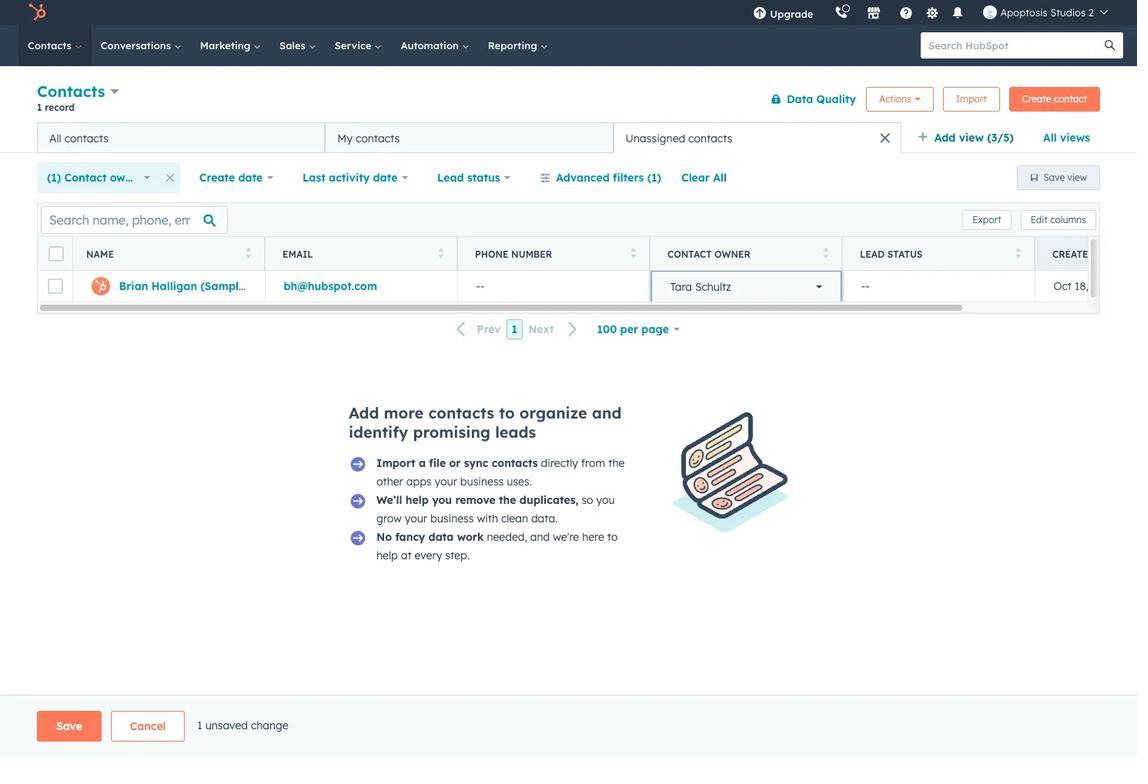 Task type: vqa. For each thing, say whether or not it's contained in the screenshot.
OF within the Templates banner
no



Task type: locate. For each thing, give the bounding box(es) containing it.
1 vertical spatial contact
[[667, 248, 712, 260]]

1 horizontal spatial -- button
[[842, 271, 1035, 302]]

contacts inside the my contacts button
[[356, 131, 400, 145]]

lead for lead status
[[860, 248, 885, 260]]

contacts up record on the top of the page
[[37, 82, 105, 101]]

clear all
[[681, 171, 727, 185]]

lead for lead status
[[437, 171, 464, 185]]

add for add more contacts to organize and identify promising leads
[[349, 403, 379, 423]]

0 vertical spatial 1
[[37, 102, 42, 113]]

-
[[476, 279, 480, 293], [480, 279, 485, 293], [861, 279, 865, 293], [865, 279, 870, 293]]

0 horizontal spatial you
[[432, 493, 452, 507]]

1 horizontal spatial create
[[1022, 93, 1051, 104]]

create inside button
[[1022, 93, 1051, 104]]

3 press to sort. element from the left
[[630, 248, 636, 261]]

-- down lead status
[[861, 279, 870, 293]]

0 horizontal spatial add
[[349, 403, 379, 423]]

0 vertical spatial your
[[435, 475, 457, 489]]

0 horizontal spatial -- button
[[457, 271, 650, 302]]

other
[[376, 475, 403, 489]]

1 vertical spatial create
[[199, 171, 235, 185]]

service
[[335, 39, 374, 52]]

contacts
[[64, 131, 108, 145], [356, 131, 400, 145], [688, 131, 732, 145], [428, 403, 494, 423], [492, 457, 538, 470]]

100
[[597, 323, 617, 336]]

help down apps
[[406, 493, 429, 507]]

4 press to sort. element from the left
[[823, 248, 828, 261]]

0 horizontal spatial contact
[[64, 171, 107, 185]]

0 horizontal spatial create
[[199, 171, 235, 185]]

and down the data.
[[530, 530, 550, 544]]

(3/5)
[[987, 131, 1014, 145]]

1 inside the contacts banner
[[37, 102, 42, 113]]

search image
[[1105, 40, 1115, 51]]

a
[[419, 457, 426, 470]]

import
[[956, 93, 987, 104], [376, 457, 415, 470]]

advanced filters (1) button
[[530, 162, 671, 193]]

1 vertical spatial business
[[430, 512, 474, 526]]

1 vertical spatial import
[[376, 457, 415, 470]]

Search HubSpot search field
[[921, 32, 1109, 59]]

2 vertical spatial 1
[[197, 719, 202, 733]]

status
[[467, 171, 500, 185]]

0 horizontal spatial --
[[476, 279, 485, 293]]

add inside popup button
[[934, 131, 956, 145]]

view for add
[[959, 131, 984, 145]]

1 for 1 unsaved change
[[197, 719, 202, 733]]

press to sort. image for lead status
[[1015, 248, 1021, 258]]

next button
[[523, 320, 587, 340]]

press to sort. image up contact)
[[245, 248, 251, 258]]

0 horizontal spatial 1
[[37, 102, 42, 113]]

advanced filters (1)
[[556, 171, 661, 185]]

press to sort. image left lead status
[[823, 248, 828, 258]]

1 horizontal spatial add
[[934, 131, 956, 145]]

1 for 1 record
[[37, 102, 42, 113]]

contact inside popup button
[[64, 171, 107, 185]]

all left views
[[1043, 131, 1057, 145]]

press to sort. element for contact owner
[[823, 248, 828, 261]]

data quality button
[[761, 84, 857, 114]]

-- button down number
[[457, 271, 650, 302]]

contacts for all contacts
[[64, 131, 108, 145]]

advanced
[[556, 171, 609, 185]]

2 -- from the left
[[861, 279, 870, 293]]

(1) contact owner
[[47, 171, 143, 185]]

0 vertical spatial save
[[1044, 172, 1065, 183]]

1 date from the left
[[238, 171, 263, 185]]

press to sort. element for lead status
[[1015, 248, 1021, 261]]

your up fancy
[[405, 512, 427, 526]]

press to sort. image for contact owner
[[823, 248, 828, 258]]

(1)
[[47, 171, 61, 185], [647, 171, 661, 185]]

2 (1) from the left
[[647, 171, 661, 185]]

1 horizontal spatial 1
[[197, 719, 202, 733]]

tara schultz image
[[983, 5, 997, 19]]

to right here
[[607, 530, 618, 544]]

all inside button
[[49, 131, 61, 145]]

next
[[528, 323, 554, 337]]

save button
[[37, 711, 101, 742]]

(sample
[[200, 279, 245, 293]]

create down all contacts button on the top left of the page
[[199, 171, 235, 185]]

press to sort. element left lead status
[[823, 248, 828, 261]]

1 vertical spatial the
[[499, 493, 516, 507]]

1 vertical spatial your
[[405, 512, 427, 526]]

contacts inside add more contacts to organize and identify promising leads
[[428, 403, 494, 423]]

apoptosis studios 2 button
[[974, 0, 1117, 25]]

last activity date
[[303, 171, 398, 185]]

0 vertical spatial contacts
[[28, 39, 74, 52]]

menu item
[[824, 0, 827, 25]]

0 horizontal spatial lead
[[437, 171, 464, 185]]

menu
[[742, 0, 1119, 25]]

create left contact in the top of the page
[[1022, 93, 1051, 104]]

0 vertical spatial owner
[[110, 171, 143, 185]]

the
[[608, 457, 625, 470], [499, 493, 516, 507]]

contacts for unassigned contacts
[[688, 131, 732, 145]]

help down no
[[376, 549, 398, 563]]

0 vertical spatial help
[[406, 493, 429, 507]]

create date (edt
[[1052, 248, 1137, 260]]

1 horizontal spatial save
[[1044, 172, 1065, 183]]

unsaved
[[205, 719, 248, 733]]

your
[[435, 475, 457, 489], [405, 512, 427, 526]]

0 horizontal spatial your
[[405, 512, 427, 526]]

view for save
[[1067, 172, 1087, 183]]

2 horizontal spatial create
[[1052, 248, 1088, 260]]

1 horizontal spatial to
[[607, 530, 618, 544]]

(1) right filters
[[647, 171, 661, 185]]

marketing
[[200, 39, 253, 52]]

lead inside popup button
[[437, 171, 464, 185]]

press to sort. element
[[245, 248, 251, 261], [438, 248, 443, 261], [630, 248, 636, 261], [823, 248, 828, 261], [1015, 248, 1021, 261]]

promising
[[413, 423, 490, 442]]

0 vertical spatial view
[[959, 131, 984, 145]]

2 -- button from the left
[[842, 271, 1035, 302]]

1 left unsaved
[[197, 719, 202, 733]]

owner up the tara schultz popup button
[[714, 248, 751, 260]]

press to sort. element up 100 per page
[[630, 248, 636, 261]]

1 horizontal spatial --
[[861, 279, 870, 293]]

(1) down all contacts
[[47, 171, 61, 185]]

1 vertical spatial add
[[349, 403, 379, 423]]

2 press to sort. element from the left
[[438, 248, 443, 261]]

0 horizontal spatial (1)
[[47, 171, 61, 185]]

(1) contact owner button
[[37, 162, 160, 193]]

1 vertical spatial 1
[[512, 323, 517, 336]]

date
[[238, 171, 263, 185], [373, 171, 398, 185]]

press to sort. image down edit columns button
[[1015, 248, 1021, 258]]

from
[[581, 457, 605, 470]]

contacts inside all contacts button
[[64, 131, 108, 145]]

0 horizontal spatial help
[[376, 549, 398, 563]]

0 horizontal spatial import
[[376, 457, 415, 470]]

press to sort. element for phone number
[[630, 248, 636, 261]]

view inside button
[[1067, 172, 1087, 183]]

2 horizontal spatial all
[[1043, 131, 1057, 145]]

you
[[432, 493, 452, 507], [596, 493, 615, 507]]

2 press to sort. image from the left
[[630, 248, 636, 258]]

brian halligan (sample contact)
[[119, 279, 295, 293]]

1 vertical spatial to
[[607, 530, 618, 544]]

contacts banner
[[37, 79, 1100, 122]]

import up add view (3/5) popup button
[[956, 93, 987, 104]]

0 vertical spatial add
[[934, 131, 956, 145]]

contacts up clear all button
[[688, 131, 732, 145]]

1 left record on the top of the page
[[37, 102, 42, 113]]

hubspot image
[[28, 3, 46, 22]]

--
[[476, 279, 485, 293], [861, 279, 870, 293]]

service link
[[325, 25, 391, 66]]

name
[[86, 248, 114, 260]]

1 -- from the left
[[476, 279, 485, 293]]

press to sort. element up contact)
[[245, 248, 251, 261]]

1 vertical spatial lead
[[860, 248, 885, 260]]

sales
[[279, 39, 308, 52]]

date inside last activity date popup button
[[373, 171, 398, 185]]

1 vertical spatial owner
[[714, 248, 751, 260]]

contacts right my
[[356, 131, 400, 145]]

to left organize
[[499, 403, 515, 423]]

save
[[1044, 172, 1065, 183], [56, 720, 82, 734]]

create left date
[[1052, 248, 1088, 260]]

file
[[429, 457, 446, 470]]

my
[[337, 131, 353, 145]]

press to sort. image
[[438, 248, 443, 258]]

import inside the import button
[[956, 93, 987, 104]]

1 horizontal spatial import
[[956, 93, 987, 104]]

no
[[376, 530, 392, 544]]

press to sort. image
[[245, 248, 251, 258], [630, 248, 636, 258], [823, 248, 828, 258], [1015, 248, 1021, 258]]

import for import
[[956, 93, 987, 104]]

contact owner
[[667, 248, 751, 260]]

1 horizontal spatial all
[[713, 171, 727, 185]]

bh@hubspot.com button
[[265, 271, 457, 302]]

1 horizontal spatial date
[[373, 171, 398, 185]]

create date button
[[189, 162, 283, 193]]

cancel
[[130, 720, 166, 734]]

0 vertical spatial to
[[499, 403, 515, 423]]

view down views
[[1067, 172, 1087, 183]]

date
[[1091, 248, 1115, 260]]

date right activity
[[373, 171, 398, 185]]

fancy
[[395, 530, 425, 544]]

or
[[449, 457, 461, 470]]

1 horizontal spatial the
[[608, 457, 625, 470]]

0 horizontal spatial and
[[530, 530, 550, 544]]

the up clean
[[499, 493, 516, 507]]

save inside "save" button
[[56, 720, 82, 734]]

0 vertical spatial lead
[[437, 171, 464, 185]]

1 vertical spatial save
[[56, 720, 82, 734]]

0 vertical spatial and
[[592, 403, 622, 423]]

record
[[45, 102, 75, 113]]

unassigned contacts button
[[613, 122, 901, 153]]

you inside so you grow your business with clean data.
[[596, 493, 615, 507]]

1 inside button
[[512, 323, 517, 336]]

all down the 1 record
[[49, 131, 61, 145]]

4 press to sort. image from the left
[[1015, 248, 1021, 258]]

you left the remove
[[432, 493, 452, 507]]

data quality
[[787, 92, 856, 106]]

0 horizontal spatial all
[[49, 131, 61, 145]]

0 horizontal spatial to
[[499, 403, 515, 423]]

date inside create date "popup button"
[[238, 171, 263, 185]]

create for create date
[[199, 171, 235, 185]]

1 for 1
[[512, 323, 517, 336]]

date left "last"
[[238, 171, 263, 185]]

3 press to sort. image from the left
[[823, 248, 828, 258]]

last
[[303, 171, 325, 185]]

2 horizontal spatial 1
[[512, 323, 517, 336]]

add for add view (3/5)
[[934, 131, 956, 145]]

at
[[401, 549, 412, 563]]

all right clear
[[713, 171, 727, 185]]

organize
[[519, 403, 587, 423]]

automation
[[401, 39, 462, 52]]

1 right prev
[[512, 323, 517, 336]]

my contacts
[[337, 131, 400, 145]]

add inside add more contacts to organize and identify promising leads
[[349, 403, 379, 423]]

business up the data
[[430, 512, 474, 526]]

0 vertical spatial create
[[1022, 93, 1051, 104]]

view
[[959, 131, 984, 145], [1067, 172, 1087, 183]]

settings image
[[925, 7, 939, 20]]

2 date from the left
[[373, 171, 398, 185]]

1 horizontal spatial your
[[435, 475, 457, 489]]

view inside popup button
[[959, 131, 984, 145]]

your down file
[[435, 475, 457, 489]]

2 vertical spatial create
[[1052, 248, 1088, 260]]

1 horizontal spatial view
[[1067, 172, 1087, 183]]

all inside button
[[713, 171, 727, 185]]

0 horizontal spatial save
[[56, 720, 82, 734]]

brian halligan (sample contact) link
[[119, 279, 295, 293]]

view left (3/5)
[[959, 131, 984, 145]]

0 vertical spatial business
[[460, 475, 504, 489]]

contacts up (1) contact owner
[[64, 131, 108, 145]]

and up from
[[592, 403, 622, 423]]

Search name, phone, email addresses, or company search field
[[41, 206, 228, 234]]

1 horizontal spatial you
[[596, 493, 615, 507]]

0 vertical spatial the
[[608, 457, 625, 470]]

1 horizontal spatial and
[[592, 403, 622, 423]]

import for import a file or sync contacts
[[376, 457, 415, 470]]

1 press to sort. image from the left
[[245, 248, 251, 258]]

edit columns button
[[1021, 210, 1096, 230]]

add down the import button
[[934, 131, 956, 145]]

1 record
[[37, 102, 75, 113]]

2 you from the left
[[596, 493, 615, 507]]

5 press to sort. element from the left
[[1015, 248, 1021, 261]]

the right from
[[608, 457, 625, 470]]

contact)
[[248, 279, 295, 293]]

automation link
[[391, 25, 479, 66]]

add left more
[[349, 403, 379, 423]]

business up we'll help you remove the duplicates, at the bottom of page
[[460, 475, 504, 489]]

and inside add more contacts to organize and identify promising leads
[[592, 403, 622, 423]]

contacts down hubspot link
[[28, 39, 74, 52]]

add more contacts to organize and identify promising leads
[[349, 403, 622, 442]]

1 inside page section element
[[197, 719, 202, 733]]

owner inside popup button
[[110, 171, 143, 185]]

directly
[[541, 457, 578, 470]]

press to sort. element left phone
[[438, 248, 443, 261]]

contact down all contacts
[[64, 171, 107, 185]]

1 (1) from the left
[[47, 171, 61, 185]]

1 horizontal spatial lead
[[860, 248, 885, 260]]

create inside "popup button"
[[199, 171, 235, 185]]

apoptosis
[[1000, 6, 1048, 18]]

bh@hubspot.com link
[[284, 279, 377, 293]]

0 horizontal spatial owner
[[110, 171, 143, 185]]

add view (3/5)
[[934, 131, 1014, 145]]

marketplaces image
[[867, 7, 881, 21]]

no fancy data work
[[376, 530, 484, 544]]

0 horizontal spatial view
[[959, 131, 984, 145]]

save for save
[[56, 720, 82, 734]]

sales link
[[270, 25, 325, 66]]

all views link
[[1033, 122, 1100, 153]]

needed,
[[487, 530, 527, 544]]

business inside directly from the other apps your business uses.
[[460, 475, 504, 489]]

apps
[[406, 475, 432, 489]]

0 vertical spatial contact
[[64, 171, 107, 185]]

-- button down status
[[842, 271, 1035, 302]]

contacts up import a file or sync contacts
[[428, 403, 494, 423]]

contacts inside popup button
[[37, 82, 105, 101]]

1 horizontal spatial (1)
[[647, 171, 661, 185]]

search button
[[1097, 32, 1123, 59]]

contacts for my contacts
[[356, 131, 400, 145]]

you right so
[[596, 493, 615, 507]]

0 horizontal spatial date
[[238, 171, 263, 185]]

1 vertical spatial and
[[530, 530, 550, 544]]

import up other
[[376, 457, 415, 470]]

contact up tara at the right of page
[[667, 248, 712, 260]]

clear
[[681, 171, 710, 185]]

0 horizontal spatial the
[[499, 493, 516, 507]]

press to sort. image down filters
[[630, 248, 636, 258]]

contacts inside the unassigned contacts button
[[688, 131, 732, 145]]

your inside directly from the other apps your business uses.
[[435, 475, 457, 489]]

1 vertical spatial view
[[1067, 172, 1087, 183]]

calling icon image
[[835, 6, 849, 20]]

-- down phone
[[476, 279, 485, 293]]

press to sort. element down edit columns button
[[1015, 248, 1021, 261]]

1 vertical spatial contacts
[[37, 82, 105, 101]]

save inside save view button
[[1044, 172, 1065, 183]]

owner up search name, phone, email addresses, or company search field
[[110, 171, 143, 185]]

0 vertical spatial import
[[956, 93, 987, 104]]

create for create contact
[[1022, 93, 1051, 104]]

1 vertical spatial help
[[376, 549, 398, 563]]



Task type: describe. For each thing, give the bounding box(es) containing it.
apoptosis studios 2
[[1000, 6, 1094, 18]]

activity
[[329, 171, 370, 185]]

conversations link
[[91, 25, 191, 66]]

all contacts
[[49, 131, 108, 145]]

data
[[787, 92, 813, 106]]

save for save view
[[1044, 172, 1065, 183]]

4 - from the left
[[865, 279, 870, 293]]

all contacts button
[[37, 122, 325, 153]]

quality
[[816, 92, 856, 106]]

the inside directly from the other apps your business uses.
[[608, 457, 625, 470]]

actions
[[879, 93, 911, 104]]

export button
[[962, 210, 1011, 230]]

1 unsaved change
[[194, 719, 288, 733]]

upgrade image
[[753, 7, 767, 21]]

schultz
[[695, 280, 731, 294]]

export
[[972, 214, 1001, 225]]

clean
[[501, 512, 528, 526]]

menu containing apoptosis studios 2
[[742, 0, 1119, 25]]

we'll
[[376, 493, 402, 507]]

to inside the needed, and we're here to help at every step.
[[607, 530, 618, 544]]

1 press to sort. element from the left
[[245, 248, 251, 261]]

reporting
[[488, 39, 540, 52]]

3 - from the left
[[861, 279, 865, 293]]

contacts button
[[37, 80, 119, 102]]

unassigned contacts
[[626, 131, 732, 145]]

edit
[[1031, 214, 1048, 225]]

halligan
[[151, 279, 197, 293]]

(1) inside button
[[647, 171, 661, 185]]

data
[[428, 530, 454, 544]]

tara
[[670, 280, 692, 294]]

every
[[415, 549, 442, 563]]

lead status button
[[427, 162, 521, 193]]

create contact
[[1022, 93, 1087, 104]]

2
[[1088, 6, 1094, 18]]

import a file or sync contacts
[[376, 457, 538, 470]]

all for all contacts
[[49, 131, 61, 145]]

help image
[[900, 7, 913, 21]]

settings link
[[923, 4, 942, 20]]

create date
[[199, 171, 263, 185]]

actions button
[[866, 87, 934, 111]]

1 button
[[506, 319, 523, 339]]

pagination navigation
[[447, 319, 587, 340]]

1 horizontal spatial help
[[406, 493, 429, 507]]

create contact button
[[1009, 87, 1100, 111]]

1 horizontal spatial contact
[[667, 248, 712, 260]]

1 you from the left
[[432, 493, 452, 507]]

18,
[[1075, 279, 1089, 293]]

status
[[887, 248, 923, 260]]

(1) inside popup button
[[47, 171, 61, 185]]

number
[[511, 248, 552, 260]]

unassigned
[[626, 131, 685, 145]]

edit columns
[[1031, 214, 1086, 225]]

phone number
[[475, 248, 552, 260]]

and inside the needed, and we're here to help at every step.
[[530, 530, 550, 544]]

2 - from the left
[[480, 279, 485, 293]]

save view button
[[1017, 166, 1100, 190]]

we're
[[553, 530, 579, 544]]

per
[[620, 323, 638, 336]]

save view
[[1044, 172, 1087, 183]]

so you grow your business with clean data.
[[376, 493, 615, 526]]

oct
[[1054, 279, 1072, 293]]

change
[[251, 719, 288, 733]]

lead status
[[437, 171, 500, 185]]

prev button
[[447, 320, 506, 340]]

notifications button
[[945, 0, 971, 25]]

-- for first -- button from left
[[476, 279, 485, 293]]

contacts up uses.
[[492, 457, 538, 470]]

prev
[[477, 323, 501, 337]]

work
[[457, 530, 484, 544]]

cancel button
[[111, 711, 185, 742]]

help inside the needed, and we're here to help at every step.
[[376, 549, 398, 563]]

hubspot link
[[18, 3, 58, 22]]

sync
[[464, 457, 488, 470]]

data.
[[531, 512, 558, 526]]

press to sort. image for phone number
[[630, 248, 636, 258]]

marketplaces button
[[858, 0, 890, 25]]

upgrade
[[770, 8, 813, 20]]

bh@hubspot.com
[[284, 279, 377, 293]]

2023
[[1092, 279, 1116, 293]]

1 horizontal spatial owner
[[714, 248, 751, 260]]

contact
[[1054, 93, 1087, 104]]

identify
[[349, 423, 408, 442]]

business inside so you grow your business with clean data.
[[430, 512, 474, 526]]

contacts link
[[18, 25, 91, 66]]

calling icon button
[[829, 2, 855, 22]]

leads
[[495, 423, 536, 442]]

(edt
[[1118, 248, 1137, 260]]

add view (3/5) button
[[907, 122, 1033, 153]]

1 -- button from the left
[[457, 271, 650, 302]]

notifications image
[[951, 7, 965, 21]]

to inside add more contacts to organize and identify promising leads
[[499, 403, 515, 423]]

directly from the other apps your business uses.
[[376, 457, 625, 489]]

create for create date (edt
[[1052, 248, 1088, 260]]

last activity date button
[[293, 162, 418, 193]]

tara schultz
[[670, 280, 731, 294]]

your inside so you grow your business with clean data.
[[405, 512, 427, 526]]

1 - from the left
[[476, 279, 480, 293]]

lead status
[[860, 248, 923, 260]]

my contacts button
[[325, 122, 613, 153]]

all for all views
[[1043, 131, 1057, 145]]

-- for second -- button from the left
[[861, 279, 870, 293]]

page section element
[[0, 711, 1137, 742]]

press to sort. element for email
[[438, 248, 443, 261]]

import button
[[943, 87, 1000, 111]]



